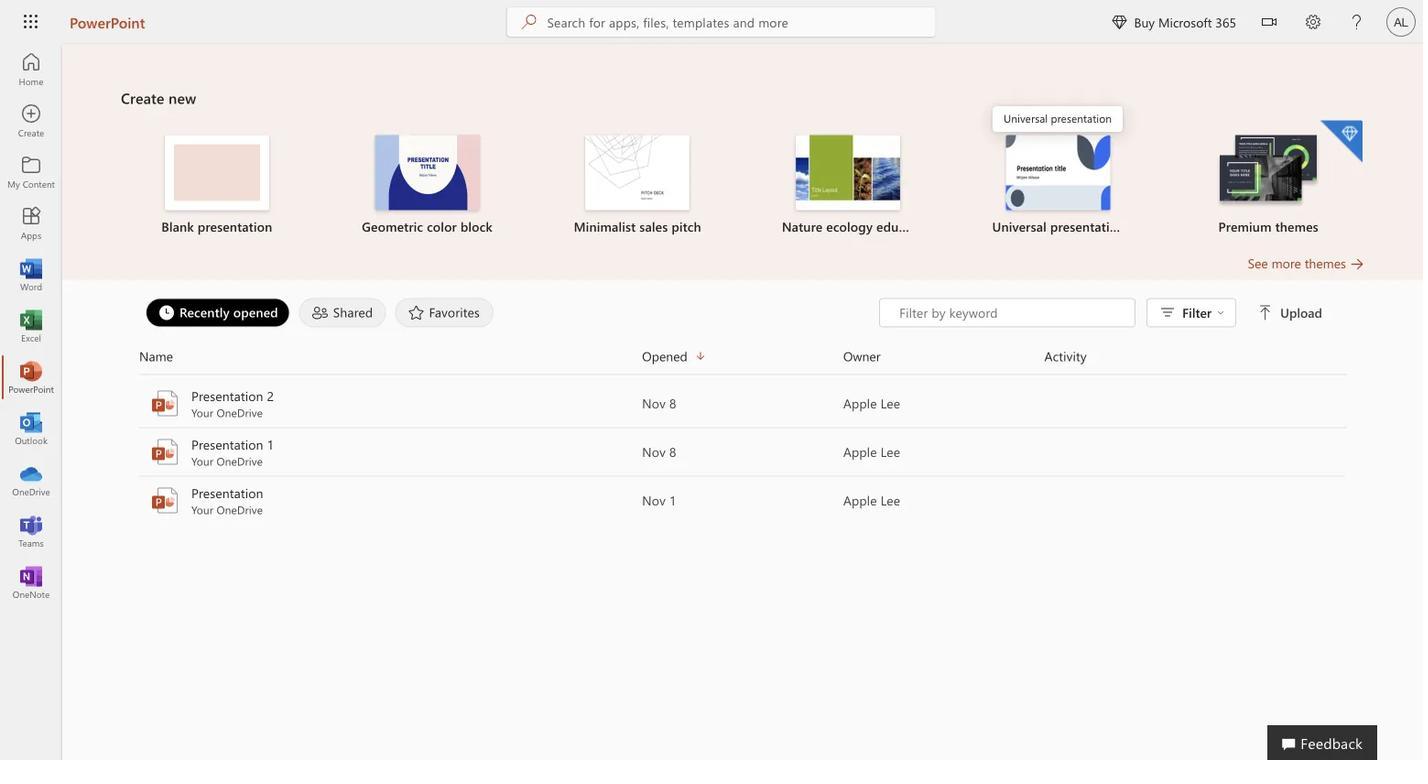 Task type: describe. For each thing, give the bounding box(es) containing it.
color
[[427, 218, 457, 235]]

premium themes image
[[1216, 135, 1321, 209]]

your inside presentation your onedrive
[[191, 502, 213, 517]]

home image
[[22, 60, 40, 79]]

 button
[[1247, 0, 1291, 47]]

presentation 2 your onedrive
[[191, 387, 274, 420]]

blank presentation
[[161, 218, 272, 235]]

themes inside button
[[1305, 255, 1346, 272]]

apps image
[[22, 214, 40, 233]]

al button
[[1379, 0, 1423, 44]]

filter 
[[1182, 304, 1224, 321]]

al
[[1394, 15, 1408, 29]]

minimalist sales pitch
[[574, 218, 701, 235]]

feedback button
[[1267, 725, 1377, 760]]

themes inside list
[[1275, 218, 1318, 235]]

presentation inside universal presentation "tooltip"
[[1051, 111, 1112, 125]]

lee for presentation 2
[[881, 395, 900, 412]]

presentation for 1
[[191, 436, 263, 453]]

nov for presentation 1
[[642, 443, 666, 460]]

recently opened element
[[146, 298, 290, 327]]

365
[[1215, 13, 1236, 30]]

universal inside "tooltip"
[[1004, 111, 1048, 125]]

activity, column 4 of 4 column header
[[1044, 346, 1346, 367]]

buy
[[1134, 13, 1155, 30]]

microsoft
[[1158, 13, 1212, 30]]

 buy microsoft 365
[[1112, 13, 1236, 30]]

onedrive inside presentation your onedrive
[[217, 502, 263, 517]]

nov 8 for presentation 2
[[642, 395, 676, 412]]

powerpoint
[[70, 12, 145, 32]]

1 for nov 1
[[669, 492, 676, 509]]

nov for presentation
[[642, 492, 666, 509]]

geometric color block
[[362, 218, 492, 235]]

sales
[[639, 218, 668, 235]]

premium
[[1218, 218, 1272, 235]]

blank presentation element
[[123, 135, 311, 236]]

outlook image
[[22, 419, 40, 438]]

apple for presentation 2
[[843, 395, 877, 412]]

powerpoint image for presentation 2
[[150, 389, 179, 418]]

create new
[[121, 88, 196, 108]]

universal presentation inside "tooltip"
[[1004, 111, 1112, 125]]

apple lee for presentation
[[843, 492, 900, 509]]

geometric color block image
[[375, 135, 479, 210]]

universal presentation element
[[964, 135, 1152, 236]]

apple for presentation
[[843, 492, 877, 509]]

minimalist
[[574, 218, 636, 235]]

opened
[[233, 304, 278, 320]]

onedrive image
[[22, 471, 40, 489]]

favorites
[[429, 304, 480, 320]]

universal presentation inside 'element'
[[992, 218, 1125, 235]]

shared tab
[[295, 298, 391, 327]]

recently
[[179, 304, 230, 320]]

tab list inside create new main content
[[141, 298, 879, 327]]

apple lee for presentation 2
[[843, 395, 900, 412]]

create
[[121, 88, 164, 108]]

your for presentation 1
[[191, 454, 213, 468]]

more
[[1272, 255, 1301, 272]]

your for presentation 2
[[191, 405, 213, 420]]


[[1112, 15, 1127, 29]]

premium themes element
[[1174, 120, 1363, 236]]

opened button
[[642, 346, 843, 367]]

see more themes button
[[1248, 254, 1364, 272]]

lee for presentation
[[881, 492, 900, 509]]

pitch
[[672, 218, 701, 235]]

presentation for your
[[191, 484, 263, 501]]

favorites tab
[[391, 298, 498, 327]]



Task type: vqa. For each thing, say whether or not it's contained in the screenshot.


Task type: locate. For each thing, give the bounding box(es) containing it.
2 lee from the top
[[881, 443, 900, 460]]

powerpoint banner
[[0, 0, 1423, 47]]

presentation your onedrive
[[191, 484, 263, 517]]

1 vertical spatial onedrive
[[217, 454, 263, 468]]

powerpoint image left the presentation 1 your onedrive
[[150, 437, 179, 467]]

0 horizontal spatial 1
[[267, 436, 274, 453]]

presentation for universal presentation 'element'
[[1050, 218, 1125, 235]]

nature ecology education photo presentation image
[[796, 135, 900, 210]]

3 presentation from the top
[[191, 484, 263, 501]]

lee
[[881, 395, 900, 412], [881, 443, 900, 460], [881, 492, 900, 509]]

list
[[121, 119, 1364, 254]]

2 vertical spatial presentation
[[191, 484, 263, 501]]

1 vertical spatial apple
[[843, 443, 877, 460]]

1 vertical spatial universal presentation
[[992, 218, 1125, 235]]

shared element
[[299, 298, 386, 327]]

0 vertical spatial onedrive
[[217, 405, 263, 420]]

2 8 from the top
[[669, 443, 676, 460]]

presentation inside blank presentation element
[[198, 218, 272, 235]]

presentation for 2
[[191, 387, 263, 404]]

filter
[[1182, 304, 1212, 321]]

your
[[191, 405, 213, 420], [191, 454, 213, 468], [191, 502, 213, 517]]

teams image
[[22, 522, 40, 540]]

create new main content
[[62, 44, 1423, 525]]

powerpoint image
[[150, 389, 179, 418], [150, 437, 179, 467]]

upload
[[1280, 304, 1322, 321]]

name presentation 1 cell
[[139, 435, 642, 468]]

presentation right the blank
[[198, 218, 272, 235]]

8 up nov 1
[[669, 443, 676, 460]]

minimalist sales pitch element
[[543, 135, 732, 236]]

8
[[669, 395, 676, 412], [669, 443, 676, 460]]

presentation
[[191, 387, 263, 404], [191, 436, 263, 453], [191, 484, 263, 501]]

opened
[[642, 348, 687, 364]]

1 vertical spatial powerpoint image
[[150, 437, 179, 467]]

your inside presentation 2 your onedrive
[[191, 405, 213, 420]]

Search box. Suggestions appear as you type. search field
[[547, 7, 935, 37]]

8 for 2
[[669, 395, 676, 412]]

your down the presentation 1 your onedrive
[[191, 502, 213, 517]]

owner
[[843, 348, 881, 364]]

3 nov from the top
[[642, 492, 666, 509]]

Filter by keyword text field
[[897, 304, 1126, 322]]

list inside create new main content
[[121, 119, 1364, 254]]

universal presentation tooltip
[[993, 106, 1123, 132]]

onedrive up the presentation 1 your onedrive
[[217, 405, 263, 420]]

0 horizontal spatial powerpoint image
[[22, 368, 40, 386]]

8 for 1
[[669, 443, 676, 460]]

presentation
[[1051, 111, 1112, 125], [198, 218, 272, 235], [1050, 218, 1125, 235]]

2 apple from the top
[[843, 443, 877, 460]]

0 vertical spatial presentation
[[191, 387, 263, 404]]

1 vertical spatial themes
[[1305, 255, 1346, 272]]

1 vertical spatial universal
[[992, 218, 1047, 235]]

see more themes
[[1248, 255, 1346, 272]]

row containing name
[[139, 346, 1346, 375]]

tab list containing recently opened
[[141, 298, 879, 327]]

presentation 1 your onedrive
[[191, 436, 274, 468]]

2 presentation from the top
[[191, 436, 263, 453]]

row
[[139, 346, 1346, 375]]

my content image
[[22, 163, 40, 181]]

universal presentation down universal presentation image
[[992, 218, 1125, 235]]

shared
[[333, 304, 373, 320]]

owner button
[[843, 346, 1044, 367]]

2 vertical spatial lee
[[881, 492, 900, 509]]

nov
[[642, 395, 666, 412], [642, 443, 666, 460], [642, 492, 666, 509]]

onedrive inside presentation 2 your onedrive
[[217, 405, 263, 420]]

minimalist sales pitch image
[[585, 135, 690, 210]]

powerpoint image inside the name presentation cell
[[150, 486, 179, 515]]

onedrive down the presentation 1 your onedrive
[[217, 502, 263, 517]]

1 onedrive from the top
[[217, 405, 263, 420]]

1 vertical spatial powerpoint image
[[150, 486, 179, 515]]

apple for presentation 1
[[843, 443, 877, 460]]

lee for presentation 1
[[881, 443, 900, 460]]

your up the presentation 1 your onedrive
[[191, 405, 213, 420]]

2 onedrive from the top
[[217, 454, 263, 468]]

none search field inside powerpoint "banner"
[[507, 7, 935, 37]]

themes
[[1275, 218, 1318, 235], [1305, 255, 1346, 272]]

apple
[[843, 395, 877, 412], [843, 443, 877, 460], [843, 492, 877, 509]]

universal presentation
[[1004, 111, 1112, 125], [992, 218, 1125, 235]]

nov 8 down opened
[[642, 395, 676, 412]]

0 vertical spatial themes
[[1275, 218, 1318, 235]]

your up presentation your onedrive
[[191, 454, 213, 468]]

powerpoint image left presentation your onedrive
[[150, 486, 179, 515]]

nature ecology education photo presentation element
[[754, 135, 942, 236]]

powerpoint image inside the name presentation 2 cell
[[150, 389, 179, 418]]

row inside create new main content
[[139, 346, 1346, 375]]

1 apple lee from the top
[[843, 395, 900, 412]]

nov 8 for presentation 1
[[642, 443, 676, 460]]

geometric
[[362, 218, 423, 235]]

universal up universal presentation image
[[1004, 111, 1048, 125]]

0 vertical spatial powerpoint image
[[150, 389, 179, 418]]

nov for presentation 2
[[642, 395, 666, 412]]

2 nov from the top
[[642, 443, 666, 460]]

0 vertical spatial nov 8
[[642, 395, 676, 412]]

name presentation cell
[[139, 484, 642, 517]]

0 vertical spatial universal presentation
[[1004, 111, 1112, 125]]

1 vertical spatial presentation
[[191, 436, 263, 453]]

presentation inside the presentation 1 your onedrive
[[191, 436, 263, 453]]

0 vertical spatial 1
[[267, 436, 274, 453]]

1 nov 8 from the top
[[642, 395, 676, 412]]

1 powerpoint image from the top
[[150, 389, 179, 418]]

presentation inside presentation 2 your onedrive
[[191, 387, 263, 404]]

presentation up universal presentation image
[[1051, 111, 1112, 125]]

1 horizontal spatial powerpoint image
[[150, 486, 179, 515]]

3 your from the top
[[191, 502, 213, 517]]

navigation
[[0, 44, 62, 608]]

block
[[460, 218, 492, 235]]

1 vertical spatial 1
[[669, 492, 676, 509]]

tab list
[[141, 298, 879, 327]]

1 vertical spatial nov 8
[[642, 443, 676, 460]]

presentation down universal presentation image
[[1050, 218, 1125, 235]]

onedrive
[[217, 405, 263, 420], [217, 454, 263, 468], [217, 502, 263, 517]]

favorites element
[[395, 298, 494, 327]]

0 vertical spatial universal
[[1004, 111, 1048, 125]]

nov 8 up nov 1
[[642, 443, 676, 460]]

premium templates diamond image
[[1320, 120, 1363, 163]]

nov 1
[[642, 492, 676, 509]]

1 your from the top
[[191, 405, 213, 420]]

2 vertical spatial your
[[191, 502, 213, 517]]

word image
[[22, 266, 40, 284]]

1 nov from the top
[[642, 395, 666, 412]]

displaying 3 out of 8 files. status
[[879, 298, 1326, 327]]

1 lee from the top
[[881, 395, 900, 412]]


[[1217, 309, 1224, 316]]

blank
[[161, 218, 194, 235]]

0 vertical spatial lee
[[881, 395, 900, 412]]

onedrive inside the presentation 1 your onedrive
[[217, 454, 263, 468]]

themes up see more themes
[[1275, 218, 1318, 235]]

presentation for blank presentation element
[[198, 218, 272, 235]]

1 vertical spatial nov
[[642, 443, 666, 460]]

onedrive up presentation your onedrive
[[217, 454, 263, 468]]

create image
[[22, 112, 40, 130]]

1 apple from the top
[[843, 395, 877, 412]]

1
[[267, 436, 274, 453], [669, 492, 676, 509]]

1 for presentation 1 your onedrive
[[267, 436, 274, 453]]

list containing blank presentation
[[121, 119, 1364, 254]]

3 apple from the top
[[843, 492, 877, 509]]


[[1262, 15, 1276, 29]]

2
[[267, 387, 274, 404]]

new
[[168, 88, 196, 108]]

onenote image
[[22, 573, 40, 592]]

universal inside 'element'
[[992, 218, 1047, 235]]

2 vertical spatial nov
[[642, 492, 666, 509]]

0 vertical spatial 8
[[669, 395, 676, 412]]

2 your from the top
[[191, 454, 213, 468]]

universal presentation image
[[1006, 135, 1110, 210]]

3 lee from the top
[[881, 492, 900, 509]]

name presentation 2 cell
[[139, 387, 642, 420]]

universal
[[1004, 111, 1048, 125], [992, 218, 1047, 235]]

 upload
[[1258, 304, 1322, 321]]

presentation down presentation 2 your onedrive
[[191, 436, 263, 453]]

onedrive for 1
[[217, 454, 263, 468]]

0 vertical spatial apple
[[843, 395, 877, 412]]

name button
[[139, 346, 642, 367]]

excel image
[[22, 317, 40, 335]]

1 vertical spatial 8
[[669, 443, 676, 460]]

geometric color block element
[[333, 135, 521, 236]]

1 vertical spatial lee
[[881, 443, 900, 460]]

1 vertical spatial your
[[191, 454, 213, 468]]

2 vertical spatial apple lee
[[843, 492, 900, 509]]


[[1258, 305, 1273, 320]]

apple lee
[[843, 395, 900, 412], [843, 443, 900, 460], [843, 492, 900, 509]]

powerpoint image inside name presentation 1 cell
[[150, 437, 179, 467]]

presentation left 2
[[191, 387, 263, 404]]

0 vertical spatial powerpoint image
[[22, 368, 40, 386]]

nov 8
[[642, 395, 676, 412], [642, 443, 676, 460]]

universal presentation up universal presentation image
[[1004, 111, 1112, 125]]

1 vertical spatial apple lee
[[843, 443, 900, 460]]

powerpoint image down name
[[150, 389, 179, 418]]

1 inside the presentation 1 your onedrive
[[267, 436, 274, 453]]

2 vertical spatial apple
[[843, 492, 877, 509]]

activity
[[1044, 348, 1087, 364]]

2 vertical spatial onedrive
[[217, 502, 263, 517]]

recently opened tab
[[141, 298, 295, 327]]

2 nov 8 from the top
[[642, 443, 676, 460]]

presentation down the presentation 1 your onedrive
[[191, 484, 263, 501]]

recently opened
[[179, 304, 278, 320]]

2 apple lee from the top
[[843, 443, 900, 460]]

your inside the presentation 1 your onedrive
[[191, 454, 213, 468]]

None search field
[[507, 7, 935, 37]]

see
[[1248, 255, 1268, 272]]

powerpoint image for presentation 1
[[150, 437, 179, 467]]

powerpoint image
[[22, 368, 40, 386], [150, 486, 179, 515]]

name
[[139, 348, 173, 364]]

1 presentation from the top
[[191, 387, 263, 404]]

0 vertical spatial nov
[[642, 395, 666, 412]]

1 horizontal spatial 1
[[669, 492, 676, 509]]

0 vertical spatial your
[[191, 405, 213, 420]]

feedback
[[1301, 733, 1363, 752]]

apple lee for presentation 1
[[843, 443, 900, 460]]

universal down universal presentation image
[[992, 218, 1047, 235]]

onedrive for 2
[[217, 405, 263, 420]]

3 onedrive from the top
[[217, 502, 263, 517]]

powerpoint image up outlook image
[[22, 368, 40, 386]]

8 down opened
[[669, 395, 676, 412]]

1 8 from the top
[[669, 395, 676, 412]]

themes right more
[[1305, 255, 1346, 272]]

0 vertical spatial apple lee
[[843, 395, 900, 412]]

2 powerpoint image from the top
[[150, 437, 179, 467]]

presentation inside universal presentation 'element'
[[1050, 218, 1125, 235]]

premium themes
[[1218, 218, 1318, 235]]

3 apple lee from the top
[[843, 492, 900, 509]]



